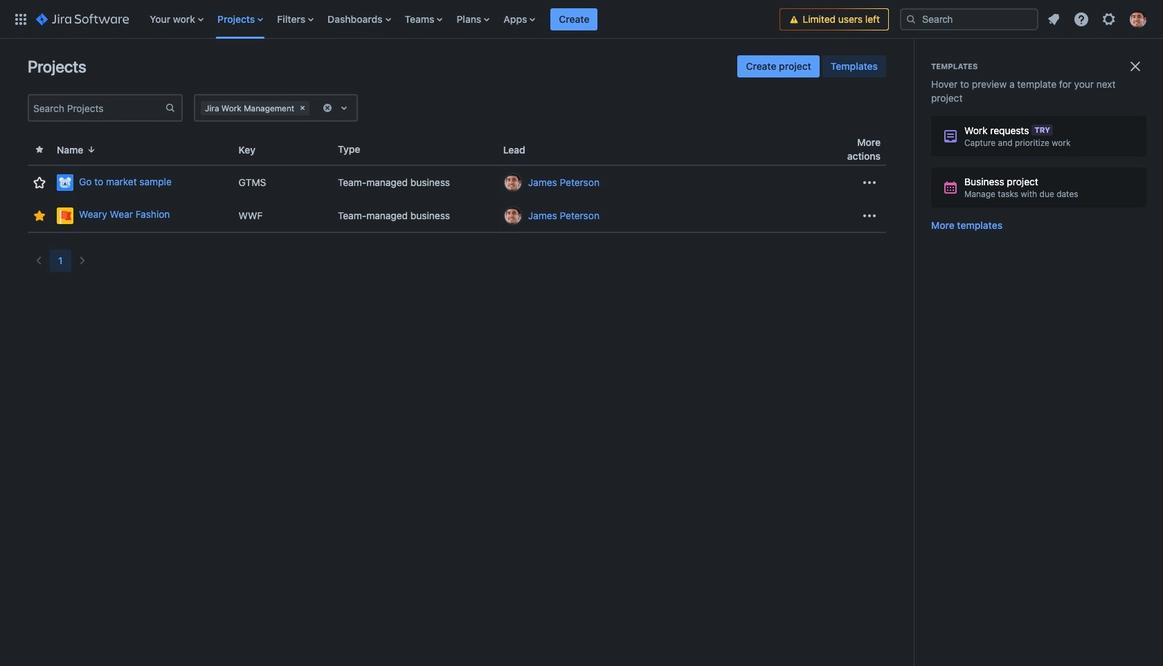 Task type: describe. For each thing, give the bounding box(es) containing it.
clear image
[[297, 102, 308, 114]]

appswitcher icon image
[[12, 11, 29, 27]]

star go to market sample image
[[31, 174, 48, 191]]

open image
[[336, 100, 352, 116]]

more image
[[861, 174, 878, 191]]

close image
[[1127, 58, 1144, 75]]

settings image
[[1101, 11, 1118, 27]]

Search field
[[900, 8, 1039, 30]]

your profile and settings image
[[1130, 11, 1147, 27]]

1 horizontal spatial list
[[1041, 7, 1155, 32]]



Task type: locate. For each thing, give the bounding box(es) containing it.
group
[[738, 55, 886, 78]]

more image
[[861, 207, 878, 224]]

help image
[[1073, 11, 1090, 27]]

Search Projects text field
[[29, 98, 165, 118]]

jira software image
[[36, 11, 129, 27], [36, 11, 129, 27]]

star weary wear fashion image
[[31, 207, 48, 224]]

None search field
[[900, 8, 1039, 30]]

0 horizontal spatial list
[[143, 0, 780, 38]]

next image
[[74, 253, 90, 269]]

search image
[[906, 14, 917, 25]]

previous image
[[30, 253, 47, 269]]

clear image
[[322, 102, 333, 114]]

primary element
[[8, 0, 780, 38]]

list
[[143, 0, 780, 38], [1041, 7, 1155, 32]]

notifications image
[[1046, 11, 1062, 27]]

banner
[[0, 0, 1163, 39]]

list item
[[551, 0, 598, 38]]



Task type: vqa. For each thing, say whether or not it's contained in the screenshot.
BANNER
yes



